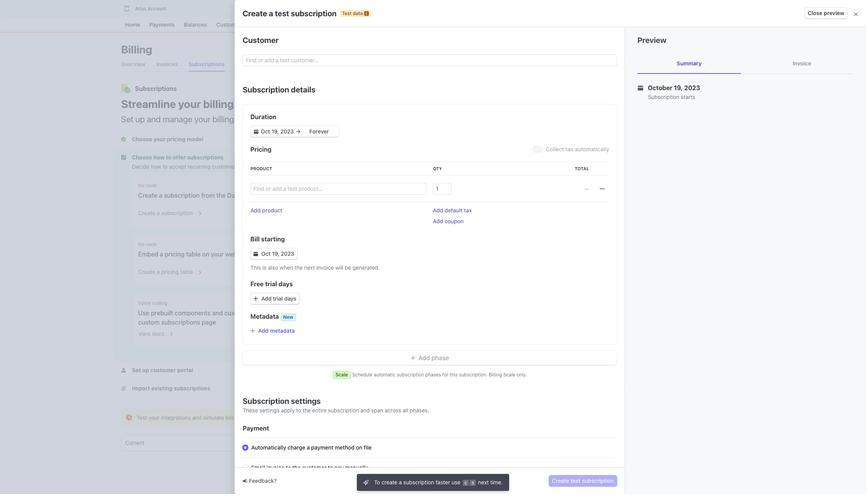 Task type: describe. For each thing, give the bounding box(es) containing it.
0 vertical spatial settings
[[291, 397, 321, 406]]

create inside no code create a subscription from the dashboard
[[138, 192, 157, 199]]

qty
[[433, 166, 442, 171]]

subscriptions inside dropdown button
[[187, 154, 224, 161]]

export button
[[611, 44, 641, 55]]

the inside subscription settings these settings apply to the entire subscription and span across all phases.
[[303, 408, 311, 414]]

pricing
[[250, 146, 272, 153]]

the down charge
[[293, 465, 301, 472]]

create for create a test subscription
[[243, 9, 267, 18]]

add coupon button
[[433, 218, 464, 226]]

pricing inside button
[[161, 269, 179, 276]]

details
[[291, 85, 316, 94]]

october 19, 2023 subscription starts
[[648, 84, 700, 100]]

0.8%
[[552, 153, 565, 160]]

Find or add a test customer… text field
[[243, 55, 617, 66]]

subscription for subscription settings these settings apply to the entire subscription and span across all phases.
[[243, 397, 289, 406]]

oct 19, 2023 button
[[250, 249, 297, 260]]

subscription inside billing scale 0.8% on recurring payments and one-time invoice payments automate quoting, subscription billing, invoicing, revenue recovery, and revenue recognition.
[[599, 163, 630, 170]]

a inside 'no code embed a pricing table on your website'
[[160, 251, 163, 258]]

0 horizontal spatial settings
[[260, 408, 280, 414]]

the inside no code create a subscription from the dashboard
[[216, 192, 226, 199]]

to inside dropdown button
[[166, 154, 171, 161]]

create a pricing table
[[138, 269, 193, 276]]

only.
[[517, 372, 527, 378]]

svg image for oct 19, 2023
[[254, 252, 258, 257]]

schedule
[[352, 372, 373, 378]]

1 horizontal spatial revenue
[[562, 170, 582, 176]]

0 horizontal spatial docs
[[152, 331, 164, 338]]

billing.
[[576, 128, 592, 135]]

1 vertical spatial view
[[138, 331, 151, 338]]

test your integrations and simulate billing scenarios through time with test clocks
[[137, 415, 341, 422]]

time for one-
[[646, 153, 657, 160]]

feedback? button
[[243, 478, 277, 486]]

faster
[[436, 480, 450, 486]]

Find or add a test product… text field
[[250, 184, 427, 195]]

on inside offer subscriptions on your website with a checkout integration
[[388, 251, 395, 258]]

free trial days
[[250, 281, 293, 288]]

add for add product
[[250, 207, 261, 214]]

a inside offer subscriptions on your website with a checkout integration
[[449, 251, 452, 258]]

learn
[[606, 184, 620, 191]]

effortlessly
[[678, 122, 706, 128]]

billing for billing
[[121, 43, 152, 56]]

add phase
[[418, 355, 449, 362]]

with inside offer subscriptions on your website with a checkout integration
[[435, 251, 447, 258]]

a inside create a subscription button
[[157, 210, 160, 217]]

automatically
[[575, 146, 609, 153]]

0 vertical spatial billing
[[203, 98, 234, 110]]

how for decide
[[151, 164, 161, 170]]

is
[[263, 265, 267, 271]]

subscription for subscription details
[[243, 85, 289, 94]]

dashboard
[[227, 192, 259, 199]]

1 vertical spatial billing
[[213, 114, 234, 124]]

manually
[[345, 465, 368, 472]]

customer
[[243, 36, 279, 45]]

automate
[[552, 163, 576, 170]]

scenarios
[[242, 415, 266, 422]]

the right when
[[295, 265, 303, 271]]

uis
[[248, 310, 257, 317]]

add for add default tax
[[433, 207, 443, 214]]

recovery,
[[696, 163, 719, 170]]

no for embed a pricing table on your website
[[138, 242, 144, 248]]

email
[[251, 465, 265, 472]]

streamline your billing workflows set up and manage your billing operations to capture more revenue and accept recurring payments globally.
[[121, 98, 515, 124]]

add for add coupon
[[433, 218, 443, 225]]

0 horizontal spatial next
[[304, 265, 315, 271]]

invoice
[[793, 60, 811, 67]]

revenue inside streamline your billing workflows set up and manage your billing operations to capture more revenue and accept recurring payments globally.
[[337, 114, 367, 124]]

new
[[283, 315, 293, 321]]

collect tax automatically
[[546, 146, 609, 153]]

days for free trial days
[[279, 281, 293, 288]]

phase
[[432, 355, 449, 362]]

0 horizontal spatial view docs
[[138, 331, 164, 338]]

invoice inside billing scale 0.8% on recurring payments and one-time invoice payments automate quoting, subscription billing, invoicing, revenue recovery, and revenue recognition.
[[659, 153, 676, 160]]

across
[[385, 408, 401, 414]]

globally.
[[485, 114, 515, 124]]

or
[[634, 122, 639, 128]]

0 vertical spatial customer
[[212, 164, 236, 170]]

duration
[[250, 114, 276, 121]]

add coupon
[[433, 218, 464, 225]]

payments down automatically
[[598, 153, 622, 160]]

metadata
[[270, 328, 295, 335]]

1 horizontal spatial customer
[[302, 465, 327, 472]]

pay
[[335, 465, 344, 472]]

use
[[138, 310, 149, 317]]

—
[[584, 186, 589, 192]]

a inside no code create a subscription from the dashboard
[[159, 192, 162, 199]]

with inside no code share a payment link with your customers
[[392, 192, 404, 199]]

total
[[575, 166, 589, 171]]

0 horizontal spatial view docs button
[[134, 326, 174, 340]]

generated.
[[353, 265, 380, 271]]

integrations
[[161, 415, 191, 422]]

manage inside streamline your billing workflows set up and manage your billing operations to capture more revenue and accept recurring payments globally.
[[163, 114, 192, 124]]

to inside streamline your billing workflows set up and manage your billing operations to capture more revenue and accept recurring payments globally.
[[277, 114, 284, 124]]

capture
[[286, 114, 315, 124]]

subscription details
[[243, 85, 316, 94]]

create for create a subscription
[[138, 210, 155, 217]]

bill  starting
[[250, 236, 285, 243]]

0 horizontal spatial with
[[301, 415, 311, 422]]

add product button
[[250, 207, 282, 215]]

close
[[808, 10, 823, 16]]

add for add metadata
[[258, 328, 269, 335]]

bill
[[250, 236, 260, 243]]

svg image for add phase
[[411, 356, 415, 361]]

preview
[[638, 36, 667, 45]]

website inside 'no code embed a pricing table on your website'
[[225, 251, 248, 258]]

0 horizontal spatial accept
[[169, 164, 186, 170]]

on inside 0.5% on recurring payments create subscriptions, offer trials or discounts, and effortlessly manage recurring billing.
[[566, 112, 572, 119]]

some
[[138, 301, 151, 307]]

2 horizontal spatial revenue
[[675, 163, 695, 170]]

subscription settings these settings apply to the entire subscription and span across all phases.
[[243, 397, 429, 414]]

create inside the some coding use prebuilt components and custom uis to create a custom subscriptions page
[[266, 310, 284, 317]]

days for add trial days
[[284, 296, 296, 302]]

subscriptions,
[[570, 122, 605, 128]]

also
[[268, 265, 278, 271]]

entire
[[312, 408, 327, 414]]

payment inside no code share a payment link with your customers
[[354, 192, 379, 199]]

test for test data
[[342, 10, 352, 16]]

coupon
[[445, 218, 464, 225]]

choose
[[132, 154, 152, 161]]

0 horizontal spatial invoice
[[266, 465, 284, 472]]

create for create a pricing table
[[138, 269, 155, 276]]

charge
[[288, 445, 305, 452]]

file
[[364, 445, 372, 452]]

one-
[[635, 153, 646, 160]]

recognition.
[[584, 170, 614, 176]]

payment
[[243, 426, 269, 433]]

upgrade
[[555, 184, 577, 191]]

1 horizontal spatial test
[[313, 415, 323, 422]]

data
[[353, 10, 363, 16]]

on inside 'no code embed a pricing table on your website'
[[202, 251, 209, 258]]

0.5% on recurring payments create subscriptions, offer trials or discounts, and effortlessly manage recurring billing.
[[552, 112, 728, 135]]

product
[[262, 207, 282, 214]]

0 horizontal spatial payment
[[311, 445, 334, 452]]

oct
[[261, 251, 271, 257]]

1 horizontal spatial view docs button
[[326, 267, 367, 281]]

s next time.
[[471, 480, 503, 486]]

product
[[250, 166, 272, 171]]

1 horizontal spatial custom
[[224, 310, 246, 317]]

default
[[445, 207, 463, 214]]

payments inside streamline your billing workflows set up and manage your billing operations to capture more revenue and accept recurring payments globally.
[[447, 114, 483, 124]]

to create a subscription faster use c
[[374, 480, 467, 486]]

2 vertical spatial billing
[[226, 415, 240, 422]]

tax inside button
[[464, 207, 472, 214]]

billing for billing scale 0.8% on recurring payments and one-time invoice payments automate quoting, subscription billing, invoicing, revenue recovery, and revenue recognition.
[[552, 143, 567, 150]]

add trial days button
[[250, 294, 299, 305]]

this
[[250, 265, 261, 271]]



Task type: locate. For each thing, give the bounding box(es) containing it.
19, for oct
[[272, 251, 279, 257]]

add inside add coupon button
[[433, 218, 443, 225]]

how inside dropdown button
[[153, 154, 165, 161]]

when
[[280, 265, 293, 271]]

scale left svg icon
[[585, 184, 600, 191]]

0 vertical spatial time
[[646, 153, 657, 160]]

1 horizontal spatial manage
[[708, 122, 728, 128]]

0 horizontal spatial revenue
[[337, 114, 367, 124]]

0 horizontal spatial customer
[[212, 164, 236, 170]]

subscriptions inside offer subscriptions on your website with a checkout integration
[[347, 251, 386, 258]]

test left data
[[342, 10, 352, 16]]

to left —
[[579, 184, 584, 191]]

the
[[216, 192, 226, 199], [295, 265, 303, 271], [303, 408, 311, 414], [293, 465, 301, 472]]

add phase button
[[243, 352, 617, 366]]

more up end date field
[[317, 114, 335, 124]]

subscriptions
[[135, 85, 177, 92]]

add inside add trial days button
[[261, 296, 272, 302]]

time.
[[490, 480, 503, 486]]

0 vertical spatial trial
[[265, 281, 277, 288]]

operations
[[236, 114, 275, 124]]

custom down use
[[138, 319, 160, 326]]

page
[[202, 319, 216, 326]]

1 vertical spatial test
[[313, 415, 323, 422]]

view docs down will
[[331, 272, 357, 279]]

billing
[[121, 43, 152, 56], [559, 102, 575, 108], [552, 143, 567, 150], [489, 372, 502, 378]]

1 vertical spatial offer
[[173, 154, 186, 161]]

with left clocks
[[301, 415, 311, 422]]

billing scale 0.8% on recurring payments and one-time invoice payments automate quoting, subscription billing, invoicing, revenue recovery, and revenue recognition.
[[552, 143, 719, 176]]

docs down prebuilt
[[152, 331, 164, 338]]

with left checkout
[[435, 251, 447, 258]]

19, inside button
[[272, 251, 279, 257]]

add up add coupon
[[433, 207, 443, 214]]

1 vertical spatial docs
[[152, 331, 164, 338]]

subscriptions up decide how to accept recurring customer orders.
[[187, 154, 224, 161]]

customers
[[420, 192, 451, 199]]

view down will
[[331, 272, 343, 279]]

scale left only.
[[503, 372, 515, 378]]

to inside the some coding use prebuilt components and custom uis to create a custom subscriptions page
[[258, 310, 264, 317]]

invoice up the invoicing,
[[659, 153, 676, 160]]

billing for billing starter
[[559, 102, 575, 108]]

how right choose
[[153, 154, 165, 161]]

2023 up when
[[281, 251, 294, 257]]

2 horizontal spatial invoice
[[659, 153, 676, 160]]

1 vertical spatial table
[[180, 269, 193, 276]]

through
[[267, 415, 287, 422]]

table up the create a pricing table button
[[186, 251, 201, 258]]

test
[[342, 10, 352, 16], [137, 415, 147, 422]]

view docs button down offer
[[326, 267, 367, 281]]

no code share a payment link with your customers
[[331, 183, 451, 199]]

invoicing,
[[650, 163, 673, 170]]

1 vertical spatial payment
[[311, 445, 334, 452]]

accept
[[384, 114, 410, 124], [169, 164, 186, 170]]

1 horizontal spatial view docs
[[331, 272, 357, 279]]

create down add trial days button
[[266, 310, 284, 317]]

payments inside 0.5% on recurring payments create subscriptions, offer trials or discounts, and effortlessly manage recurring billing.
[[598, 112, 622, 119]]

start date field
[[259, 128, 295, 136]]

2 vertical spatial invoice
[[266, 465, 284, 472]]

0 horizontal spatial custom
[[138, 319, 160, 326]]

streamline
[[121, 98, 176, 110]]

offer up decide how to accept recurring customer orders.
[[173, 154, 186, 161]]

pricing inside 'no code embed a pricing table on your website'
[[165, 251, 185, 258]]

add for add phase
[[418, 355, 430, 362]]

summary
[[677, 60, 702, 67]]

code inside no code share a payment link with your customers
[[338, 183, 349, 189]]

scale inside billing scale 0.8% on recurring payments and one-time invoice payments automate quoting, subscription billing, invoicing, revenue recovery, and revenue recognition.
[[569, 143, 583, 150]]

no for create a subscription from the dashboard
[[138, 183, 144, 189]]

docs down be
[[344, 272, 357, 279]]

0 horizontal spatial 19,
[[272, 251, 279, 257]]

days inside button
[[284, 296, 296, 302]]

no inside 'no code embed a pricing table on your website'
[[138, 242, 144, 248]]

create test subscription button
[[549, 476, 617, 487]]

to right apply
[[296, 408, 301, 414]]

payment left method
[[311, 445, 334, 452]]

next right when
[[304, 265, 315, 271]]

pricing up the create a pricing table button
[[165, 251, 185, 258]]

add for add trial days
[[261, 296, 272, 302]]

add left coupon
[[433, 218, 443, 225]]

1 vertical spatial tab list
[[121, 436, 730, 452]]

add inside add phase "button"
[[418, 355, 430, 362]]

1 horizontal spatial offer
[[606, 122, 618, 128]]

19, inside october 19, 2023 subscription starts
[[674, 84, 683, 91]]

no
[[138, 183, 144, 189], [331, 183, 337, 189], [138, 242, 144, 248]]

feedback?
[[249, 478, 277, 485]]

0 vertical spatial accept
[[384, 114, 410, 124]]

invoice left will
[[316, 265, 334, 271]]

0 vertical spatial view docs
[[331, 272, 357, 279]]

with right link
[[392, 192, 404, 199]]

recurring inside billing scale 0.8% on recurring payments and one-time invoice payments automate quoting, subscription billing, invoicing, revenue recovery, and revenue recognition.
[[574, 153, 596, 160]]

0 vertical spatial 2023
[[684, 84, 700, 91]]

view docs down use
[[138, 331, 164, 338]]

table down 'no code embed a pricing table on your website'
[[180, 269, 193, 276]]

on inside billing scale 0.8% on recurring payments and one-time invoice payments automate quoting, subscription billing, invoicing, revenue recovery, and revenue recognition.
[[566, 153, 572, 160]]

invoice right email
[[266, 465, 284, 472]]

2023 inside the oct 19, 2023 button
[[281, 251, 294, 257]]

accept inside streamline your billing workflows set up and manage your billing operations to capture more revenue and accept recurring payments globally.
[[384, 114, 410, 124]]

to left "pay"
[[328, 465, 333, 472]]

add inside the add default tax button
[[433, 207, 443, 214]]

add left the product
[[250, 207, 261, 214]]

trials
[[620, 122, 632, 128]]

1 horizontal spatial invoice
[[316, 265, 334, 271]]

1 vertical spatial with
[[435, 251, 447, 258]]

payment left link
[[354, 192, 379, 199]]

1 horizontal spatial with
[[392, 192, 404, 199]]

1 horizontal spatial settings
[[291, 397, 321, 406]]

0 vertical spatial table
[[186, 251, 201, 258]]

test for test your integrations and simulate billing scenarios through time with test clocks
[[137, 415, 147, 422]]

1 vertical spatial view docs button
[[134, 326, 174, 340]]

subscription up workflows
[[243, 85, 289, 94]]

your inside 'no code embed a pricing table on your website'
[[211, 251, 224, 258]]

view docs button
[[326, 267, 367, 281], [134, 326, 174, 340]]

1 vertical spatial 19,
[[272, 251, 279, 257]]

1 horizontal spatial next
[[478, 480, 489, 486]]

2 horizontal spatial with
[[435, 251, 447, 258]]

1 vertical spatial how
[[151, 164, 161, 170]]

svg image
[[600, 187, 605, 192]]

1 vertical spatial custom
[[138, 319, 160, 326]]

0 vertical spatial test
[[275, 9, 289, 18]]

scale inside button
[[585, 184, 600, 191]]

code inside no code create a subscription from the dashboard
[[146, 183, 157, 189]]

0 vertical spatial pricing
[[165, 251, 185, 258]]

1 horizontal spatial tax
[[566, 146, 573, 153]]

svg image left oct
[[254, 252, 258, 257]]

view docs
[[331, 272, 357, 279], [138, 331, 164, 338]]

0 horizontal spatial create
[[266, 310, 284, 317]]

tax right collect
[[566, 146, 573, 153]]

tab list containing summary
[[638, 53, 854, 74]]

c
[[464, 481, 467, 486]]

0 horizontal spatial website
[[225, 251, 248, 258]]

link
[[380, 192, 391, 199]]

19, right oct
[[272, 251, 279, 257]]

to inside button
[[579, 184, 584, 191]]

1 vertical spatial create
[[382, 480, 397, 486]]

1 horizontal spatial view
[[331, 272, 343, 279]]

1 horizontal spatial create
[[382, 480, 397, 486]]

upgrade to scale button
[[552, 183, 603, 193]]

0 horizontal spatial view
[[138, 331, 151, 338]]

billing inside billing scale 0.8% on recurring payments and one-time invoice payments automate quoting, subscription billing, invoicing, revenue recovery, and revenue recognition.
[[552, 143, 567, 150]]

code for share
[[338, 183, 349, 189]]

and inside the some coding use prebuilt components and custom uis to create a custom subscriptions page
[[212, 310, 223, 317]]

more inside streamline your billing workflows set up and manage your billing operations to capture more revenue and accept recurring payments globally.
[[317, 114, 335, 124]]

to right uis at the bottom left of page
[[258, 310, 264, 317]]

your inside no code share a payment link with your customers
[[406, 192, 419, 199]]

pricing down 'no code embed a pricing table on your website'
[[161, 269, 179, 276]]

automatic
[[374, 372, 396, 378]]

workflows
[[236, 98, 289, 110]]

1 vertical spatial settings
[[260, 408, 280, 414]]

days
[[279, 281, 293, 288], [284, 296, 296, 302]]

1 vertical spatial tax
[[464, 207, 472, 214]]

no up share
[[331, 183, 337, 189]]

time inside billing scale 0.8% on recurring payments and one-time invoice payments automate quoting, subscription billing, invoicing, revenue recovery, and revenue recognition.
[[646, 153, 657, 160]]

a
[[269, 9, 273, 18], [159, 192, 162, 199], [349, 192, 352, 199], [157, 210, 160, 217], [160, 251, 163, 258], [449, 251, 452, 258], [157, 269, 160, 276], [286, 310, 289, 317], [307, 445, 310, 452], [399, 480, 402, 486]]

trial inside button
[[273, 296, 283, 302]]

create for create test subscription
[[552, 478, 569, 485]]

0 vertical spatial tab list
[[638, 53, 854, 74]]

docs
[[344, 272, 357, 279], [152, 331, 164, 338]]

svg image inside the oct 19, 2023 button
[[254, 252, 258, 257]]

subscription inside subscription settings these settings apply to the entire subscription and span across all phases.
[[328, 408, 359, 414]]

all
[[403, 408, 408, 414]]

0 horizontal spatial offer
[[173, 154, 186, 161]]

subscription inside october 19, 2023 subscription starts
[[648, 94, 680, 100]]

no code create a subscription from the dashboard
[[138, 183, 259, 199]]

trial for free
[[265, 281, 277, 288]]

0 horizontal spatial test
[[275, 9, 289, 18]]

2 horizontal spatial test
[[571, 478, 581, 485]]

code up embed
[[146, 242, 157, 248]]

trial for add
[[273, 296, 283, 302]]

how right decide at the top
[[151, 164, 161, 170]]

view docs button down prebuilt
[[134, 326, 174, 340]]

0 vertical spatial days
[[279, 281, 293, 288]]

trial down free trial days
[[273, 296, 283, 302]]

no code embed a pricing table on your website
[[138, 242, 248, 258]]

table inside the create a pricing table button
[[180, 269, 193, 276]]

subscriptions down components
[[161, 319, 200, 326]]

trial right free
[[265, 281, 277, 288]]

span
[[371, 408, 383, 414]]

coding
[[152, 301, 167, 307]]

view down use
[[138, 331, 151, 338]]

learn more
[[606, 184, 635, 191]]

days up new
[[284, 296, 296, 302]]

0 vertical spatial with
[[392, 192, 404, 199]]

1 vertical spatial accept
[[169, 164, 186, 170]]

the right from
[[216, 192, 226, 199]]

table
[[186, 251, 201, 258], [180, 269, 193, 276]]

payment
[[354, 192, 379, 199], [311, 445, 334, 452]]

1 vertical spatial more
[[622, 184, 635, 191]]

collect
[[546, 146, 564, 153]]

manage down streamline
[[163, 114, 192, 124]]

subscription inside no code create a subscription from the dashboard
[[164, 192, 200, 199]]

to down choose how to offer subscriptions dropdown button on the left top of the page
[[163, 164, 168, 170]]

use
[[452, 480, 461, 486]]

settings up through
[[260, 408, 280, 414]]

payments
[[598, 112, 622, 119], [447, 114, 483, 124], [598, 153, 622, 160], [678, 153, 702, 160]]

create test subscription
[[552, 478, 614, 485]]

discounts,
[[640, 122, 666, 128]]

recurring
[[574, 112, 596, 119], [412, 114, 445, 124], [552, 128, 574, 135], [574, 153, 596, 160], [188, 164, 211, 170]]

subscription inside subscription settings these settings apply to the entire subscription and span across all phases.
[[243, 397, 289, 406]]

next
[[304, 265, 315, 271], [478, 480, 489, 486]]

to
[[374, 480, 380, 486]]

no inside no code share a payment link with your customers
[[331, 183, 337, 189]]

manage inside 0.5% on recurring payments create subscriptions, offer trials or discounts, and effortlessly manage recurring billing.
[[708, 122, 728, 128]]

phases
[[425, 372, 441, 378]]

email invoice to the customer to pay manually
[[251, 465, 368, 472]]

time up the invoicing,
[[646, 153, 657, 160]]

time
[[646, 153, 657, 160], [289, 415, 299, 422]]

to down charge
[[286, 465, 291, 472]]

payments up recovery,
[[678, 153, 702, 160]]

and inside subscription settings these settings apply to the entire subscription and span across all phases.
[[360, 408, 370, 414]]

customer down automatically charge a payment method on file
[[302, 465, 327, 472]]

offer
[[331, 251, 345, 258]]

a inside the create a pricing table button
[[157, 269, 160, 276]]

0 horizontal spatial tax
[[464, 207, 472, 214]]

recurring inside streamline your billing workflows set up and manage your billing operations to capture more revenue and accept recurring payments globally.
[[412, 114, 445, 124]]

1 vertical spatial view docs
[[138, 331, 164, 338]]

2023 up starts
[[684, 84, 700, 91]]

create a pricing table button
[[134, 264, 203, 278]]

payments up the trials
[[598, 112, 622, 119]]

trial
[[265, 281, 277, 288], [273, 296, 283, 302]]

table inside 'no code embed a pricing table on your website'
[[186, 251, 201, 258]]

custom left uis at the bottom left of page
[[224, 310, 246, 317]]

19, up starts
[[674, 84, 683, 91]]

preview
[[824, 10, 845, 16]]

offer left the trials
[[606, 122, 618, 128]]

subscriptions inside the some coding use prebuilt components and custom uis to create a custom subscriptions page
[[161, 319, 200, 326]]

decide how to accept recurring customer orders.
[[132, 164, 255, 170]]

0 vertical spatial docs
[[344, 272, 357, 279]]

code for create
[[146, 183, 157, 189]]

1 website from the left
[[225, 251, 248, 258]]

2 vertical spatial subscriptions
[[161, 319, 200, 326]]

more right learn
[[622, 184, 635, 191]]

0 vertical spatial view
[[331, 272, 343, 279]]

0 vertical spatial test
[[342, 10, 352, 16]]

subscription up these
[[243, 397, 289, 406]]

svg image for add trial days
[[254, 297, 258, 302]]

test inside button
[[571, 478, 581, 485]]

quoting,
[[577, 163, 598, 170]]

0 vertical spatial create
[[266, 310, 284, 317]]

0 vertical spatial 19,
[[674, 84, 683, 91]]

this
[[450, 372, 458, 378]]

create right to at the bottom
[[382, 480, 397, 486]]

and
[[147, 114, 161, 124], [369, 114, 383, 124], [667, 122, 677, 128], [624, 153, 633, 160], [552, 170, 561, 176], [212, 310, 223, 317], [360, 408, 370, 414], [192, 415, 202, 422]]

test
[[275, 9, 289, 18], [313, 415, 323, 422], [571, 478, 581, 485]]

payments left globally.
[[447, 114, 483, 124]]

svg image left add phase
[[411, 356, 415, 361]]

1 vertical spatial invoice
[[316, 265, 334, 271]]

0.5%
[[552, 112, 564, 119]]

1 vertical spatial days
[[284, 296, 296, 302]]

0 horizontal spatial time
[[289, 415, 299, 422]]

next right s
[[478, 480, 489, 486]]

svg image down operations
[[254, 129, 259, 134]]

decide
[[132, 164, 149, 170]]

code inside 'no code embed a pricing table on your website'
[[146, 242, 157, 248]]

1 vertical spatial pricing
[[161, 269, 179, 276]]

2023 inside october 19, 2023 subscription starts
[[684, 84, 700, 91]]

starts
[[681, 94, 695, 100]]

a inside the some coding use prebuilt components and custom uis to create a custom subscriptions page
[[286, 310, 289, 317]]

1 horizontal spatial test
[[342, 10, 352, 16]]

from
[[201, 192, 215, 199]]

1 horizontal spatial 2023
[[684, 84, 700, 91]]

0 horizontal spatial test
[[137, 415, 147, 422]]

no for share a payment link with your customers
[[331, 183, 337, 189]]

0 vertical spatial tax
[[566, 146, 573, 153]]

how for choose
[[153, 154, 165, 161]]

1 vertical spatial trial
[[273, 296, 283, 302]]

with
[[392, 192, 404, 199], [435, 251, 447, 258], [301, 415, 311, 422]]

the left entire
[[303, 408, 311, 414]]

more inside learn more link
[[622, 184, 635, 191]]

svg image up uis at the bottom left of page
[[254, 297, 258, 302]]

upgrade to scale
[[555, 184, 600, 191]]

1 vertical spatial 2023
[[281, 251, 294, 257]]

add down free trial days
[[261, 296, 272, 302]]

1 horizontal spatial 19,
[[674, 84, 683, 91]]

tax right default
[[464, 207, 472, 214]]

code for embed
[[146, 242, 157, 248]]

add down metadata
[[258, 328, 269, 335]]

svg image inside add phase "button"
[[411, 356, 415, 361]]

create inside 0.5% on recurring payments create subscriptions, offer trials or discounts, and effortlessly manage recurring billing.
[[552, 122, 568, 128]]

2 website from the left
[[411, 251, 433, 258]]

manage
[[163, 114, 192, 124], [708, 122, 728, 128]]

0 vertical spatial custom
[[224, 310, 246, 317]]

19, for october
[[674, 84, 683, 91]]

svg image inside add trial days button
[[254, 297, 258, 302]]

no up embed
[[138, 242, 144, 248]]

svg image
[[254, 129, 259, 134], [254, 252, 258, 257], [254, 297, 258, 302], [411, 356, 415, 361]]

1 horizontal spatial docs
[[344, 272, 357, 279]]

subscriptions up generated.
[[347, 251, 386, 258]]

tab list
[[638, 53, 854, 74], [121, 436, 730, 452]]

to up start date field
[[277, 114, 284, 124]]

scale down "billing." at the right of page
[[569, 143, 583, 150]]

a inside no code share a payment link with your customers
[[349, 192, 352, 199]]

summary link
[[638, 53, 741, 74]]

add default tax
[[433, 207, 472, 214]]

billing,
[[632, 163, 648, 170]]

0 vertical spatial offer
[[606, 122, 618, 128]]

subscription.
[[459, 372, 488, 378]]

no inside no code create a subscription from the dashboard
[[138, 183, 144, 189]]

offer
[[606, 122, 618, 128], [173, 154, 186, 161]]

scale left schedule
[[336, 372, 348, 378]]

add trial days
[[261, 296, 296, 302]]

manage right effortlessly
[[708, 122, 728, 128]]

apply
[[281, 408, 295, 414]]

and inside 0.5% on recurring payments create subscriptions, offer trials or discounts, and effortlessly manage recurring billing.
[[667, 122, 677, 128]]

website inside offer subscriptions on your website with a checkout integration
[[411, 251, 433, 258]]

code down decide at the top
[[146, 183, 157, 189]]

add left phase
[[418, 355, 430, 362]]

settings up entire
[[291, 397, 321, 406]]

embed
[[138, 251, 158, 258]]

time for through
[[289, 415, 299, 422]]

to up decide how to accept recurring customer orders.
[[166, 154, 171, 161]]

code up share
[[338, 183, 349, 189]]

0 vertical spatial how
[[153, 154, 165, 161]]

2023 for october
[[684, 84, 700, 91]]

revenue
[[337, 114, 367, 124], [675, 163, 695, 170], [562, 170, 582, 176]]

test left integrations
[[137, 415, 147, 422]]

no down decide at the top
[[138, 183, 144, 189]]

export
[[621, 46, 638, 53]]

0 horizontal spatial more
[[317, 114, 335, 124]]

0 vertical spatial invoice
[[659, 153, 676, 160]]

days up 'add trial days'
[[279, 281, 293, 288]]

0 horizontal spatial manage
[[163, 114, 192, 124]]

2023 for oct
[[281, 251, 294, 257]]

customer left orders.
[[212, 164, 236, 170]]

0 vertical spatial subscriptions
[[187, 154, 224, 161]]

1 vertical spatial next
[[478, 480, 489, 486]]

time down apply
[[289, 415, 299, 422]]

choose how to offer subscriptions button
[[121, 154, 225, 162]]

offer inside dropdown button
[[173, 154, 186, 161]]

automatically charge a payment method on file
[[251, 445, 372, 452]]

subscription down october
[[648, 94, 680, 100]]

your inside offer subscriptions on your website with a checkout integration
[[396, 251, 409, 258]]

to inside subscription settings these settings apply to the entire subscription and span across all phases.
[[296, 408, 301, 414]]

2 vertical spatial with
[[301, 415, 311, 422]]

these
[[243, 408, 258, 414]]

tax
[[566, 146, 573, 153], [464, 207, 472, 214]]

your
[[178, 98, 201, 110], [194, 114, 211, 124], [406, 192, 419, 199], [211, 251, 224, 258], [396, 251, 409, 258], [149, 415, 160, 422]]

settings
[[291, 397, 321, 406], [260, 408, 280, 414]]

end date field
[[301, 128, 337, 136]]

19,
[[674, 84, 683, 91], [272, 251, 279, 257]]

None text field
[[433, 184, 452, 195]]

offer inside 0.5% on recurring payments create subscriptions, offer trials or discounts, and effortlessly manage recurring billing.
[[606, 122, 618, 128]]

2 vertical spatial test
[[571, 478, 581, 485]]

add inside add product button
[[250, 207, 261, 214]]

1 vertical spatial subscriptions
[[347, 251, 386, 258]]

1 vertical spatial test
[[137, 415, 147, 422]]



Task type: vqa. For each thing, say whether or not it's contained in the screenshot.
the left the next
yes



